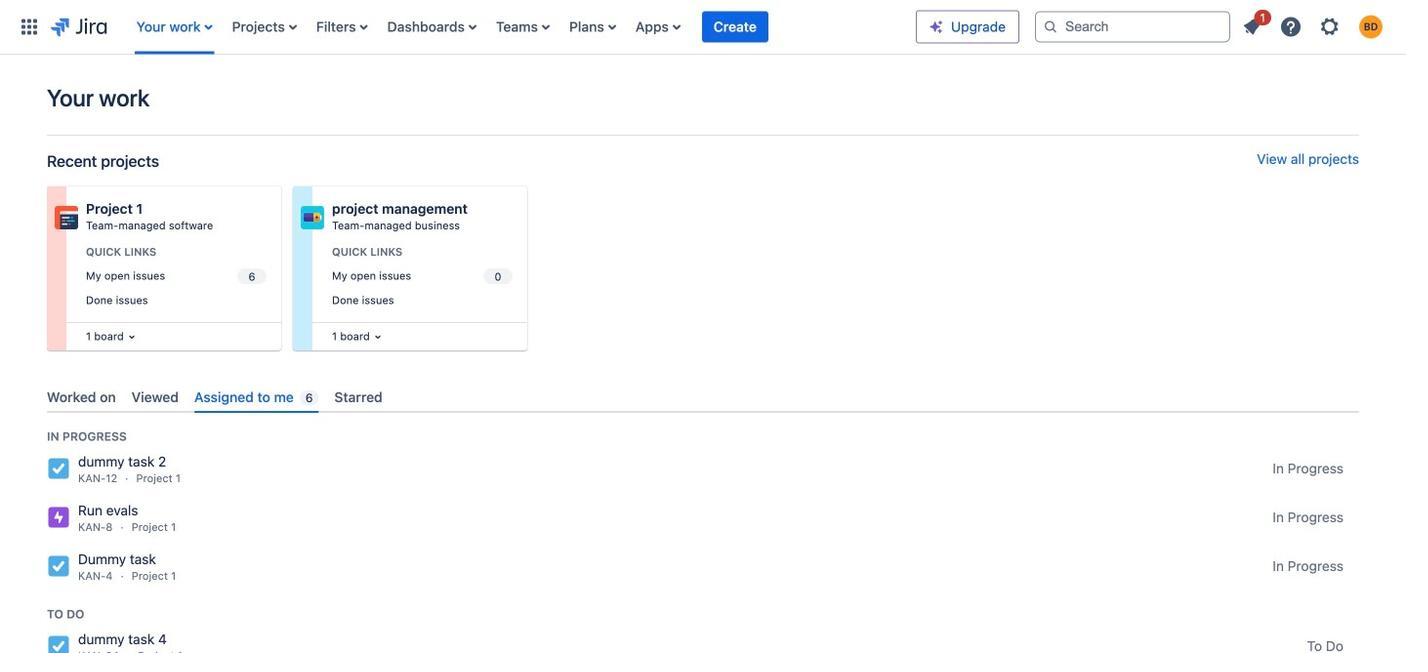 Task type: vqa. For each thing, say whether or not it's contained in the screenshot.
the leftmost list
yes



Task type: locate. For each thing, give the bounding box(es) containing it.
tab list
[[39, 382, 1360, 413]]

0 horizontal spatial list
[[127, 0, 916, 54]]

search image
[[1043, 19, 1059, 35]]

your profile and settings image
[[1360, 15, 1383, 39]]

list
[[127, 0, 916, 54], [1235, 7, 1395, 44]]

None search field
[[1035, 11, 1231, 42]]

banner
[[0, 0, 1407, 55]]

1 horizontal spatial list
[[1235, 7, 1395, 44]]

jira image
[[51, 15, 107, 39], [51, 15, 107, 39]]

Search field
[[1035, 11, 1231, 42]]

list item
[[702, 0, 769, 54], [1235, 7, 1272, 42]]

0 horizontal spatial list item
[[702, 0, 769, 54]]

help image
[[1280, 15, 1303, 39]]

primary element
[[12, 0, 916, 54]]



Task type: describe. For each thing, give the bounding box(es) containing it.
notifications image
[[1240, 15, 1264, 39]]

appswitcher icon image
[[18, 15, 41, 39]]

1 horizontal spatial list item
[[1235, 7, 1272, 42]]

settings image
[[1319, 15, 1342, 39]]



